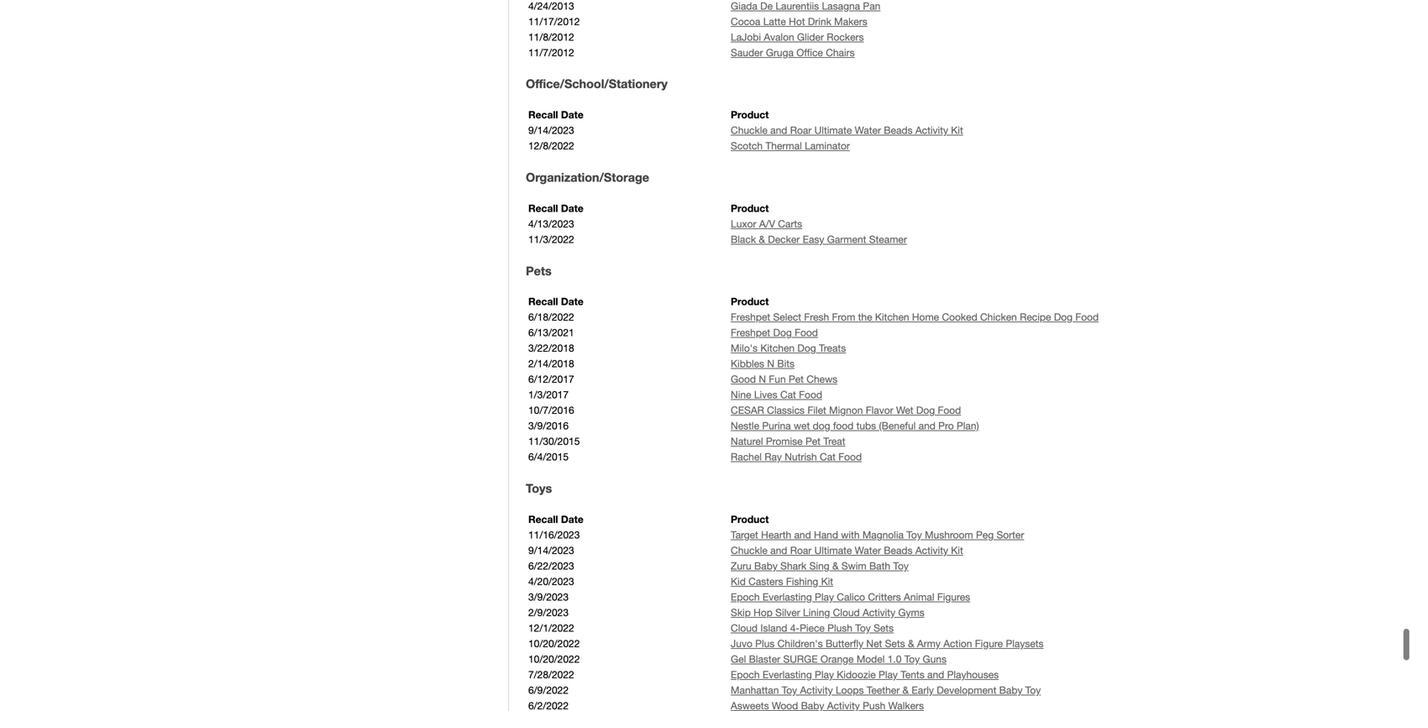 Task type: locate. For each thing, give the bounding box(es) containing it.
2 roar from the top
[[790, 545, 812, 557]]

freshpet for freshpet dog food
[[731, 327, 771, 339]]

cloud up juvo
[[731, 623, 758, 634]]

product for freshpet
[[731, 296, 769, 308]]

hot
[[789, 15, 805, 27]]

toys link
[[526, 481, 552, 496]]

n
[[767, 358, 775, 370], [759, 374, 766, 385]]

2 beads from the top
[[884, 545, 913, 557]]

6/18/2022
[[528, 311, 574, 323]]

1 everlasting from the top
[[763, 591, 812, 603]]

cloud island 4-piece plush toy sets link
[[731, 623, 894, 634]]

product for target
[[731, 514, 769, 525]]

1 vertical spatial n
[[759, 374, 766, 385]]

cocoa latte hot drink makers
[[731, 15, 868, 27]]

product up scotch
[[731, 109, 769, 121]]

play up skip hop silver lining cloud activity gyms link
[[815, 591, 834, 603]]

roar up the shark
[[790, 545, 812, 557]]

everlasting
[[763, 591, 812, 603], [763, 669, 812, 681]]

recall up 11/16/2023
[[528, 514, 558, 525]]

recall date up the 6/18/2022
[[528, 296, 584, 308]]

1 horizontal spatial n
[[767, 358, 775, 370]]

0 vertical spatial roar
[[790, 124, 812, 136]]

sets up juvo plus children's butterfly net sets & army action figure playsets link
[[874, 623, 894, 634]]

(beneful
[[879, 420, 916, 432]]

2 product from the top
[[731, 202, 769, 214]]

3/9/2016
[[528, 420, 569, 432]]

everlasting up silver
[[763, 591, 812, 603]]

chuckle
[[731, 124, 768, 136], [731, 545, 768, 557]]

1 ultimate from the top
[[815, 124, 852, 136]]

0 vertical spatial kitchen
[[875, 311, 909, 323]]

0 vertical spatial everlasting
[[763, 591, 812, 603]]

3 recall from the top
[[528, 296, 558, 308]]

food up filet
[[799, 389, 822, 401]]

pro
[[939, 420, 954, 432]]

2 epoch from the top
[[731, 669, 760, 681]]

juvo plus children's butterfly net sets & army action figure playsets link
[[731, 638, 1044, 650]]

critters
[[868, 591, 901, 603]]

hearth
[[761, 529, 792, 541]]

baby
[[754, 560, 778, 572], [999, 685, 1023, 696]]

play
[[815, 591, 834, 603], [815, 669, 834, 681], [879, 669, 898, 681]]

recall up the 4/13/2023 at the top left
[[528, 202, 558, 214]]

cat down treat
[[820, 451, 836, 463]]

2 chuckle and roar ultimate water beads activity kit from the top
[[731, 545, 963, 557]]

baby up casters
[[754, 560, 778, 572]]

1 vertical spatial 9/14/2023
[[528, 545, 574, 557]]

2 water from the top
[[855, 545, 881, 557]]

1 chuckle from the top
[[731, 124, 768, 136]]

play down 'orange'
[[815, 669, 834, 681]]

2 9/14/2023 from the top
[[528, 545, 574, 557]]

1 roar from the top
[[790, 124, 812, 136]]

1 vertical spatial water
[[855, 545, 881, 557]]

and down guns
[[928, 669, 945, 681]]

1 epoch from the top
[[731, 591, 760, 603]]

ultimate down hand
[[815, 545, 852, 557]]

chuckle up scotch
[[731, 124, 768, 136]]

ultimate
[[815, 124, 852, 136], [815, 545, 852, 557]]

chuckle and roar ultimate water beads activity kit for second chuckle and roar ultimate water beads activity kit link from the bottom of the page
[[731, 124, 963, 136]]

& left 'army'
[[908, 638, 915, 650]]

4 date from the top
[[561, 514, 584, 525]]

everlasting for kidoozie
[[763, 669, 812, 681]]

3 date from the top
[[561, 296, 584, 308]]

plan)
[[957, 420, 979, 432]]

avalon
[[764, 31, 794, 43]]

recall up the 6/18/2022
[[528, 296, 558, 308]]

roar up scotch thermal laminator link
[[790, 124, 812, 136]]

11/30/2015
[[528, 436, 580, 448]]

10/20/2022 down 12/1/2022
[[528, 638, 580, 650]]

beads
[[884, 124, 913, 136], [884, 545, 913, 557]]

1 horizontal spatial cloud
[[833, 607, 860, 619]]

food down treat
[[839, 451, 862, 463]]

1 freshpet from the top
[[731, 311, 771, 323]]

manhattan toy activity loops teether & early development baby toy
[[731, 685, 1041, 696]]

bits
[[777, 358, 795, 370]]

recall for 9/14/2023
[[528, 109, 558, 121]]

everlasting down surge
[[763, 669, 812, 681]]

1 vertical spatial roar
[[790, 545, 812, 557]]

chuckle down target
[[731, 545, 768, 557]]

epoch for epoch everlasting play calico critters animal figures
[[731, 591, 760, 603]]

dog down select on the top of page
[[773, 327, 792, 339]]

1 vertical spatial freshpet
[[731, 327, 771, 339]]

island
[[761, 623, 788, 634]]

9/14/2023 up 12/8/2022
[[528, 124, 574, 136]]

1 horizontal spatial kitchen
[[875, 311, 909, 323]]

cloud down epoch everlasting play calico critters animal figures
[[833, 607, 860, 619]]

n left "fun"
[[759, 374, 766, 385]]

pet down dog
[[806, 436, 821, 448]]

epoch down gel
[[731, 669, 760, 681]]

date up the 6/18/2022
[[561, 296, 584, 308]]

product for chuckle
[[731, 109, 769, 121]]

dog right wet
[[917, 405, 935, 416]]

recall up 12/8/2022
[[528, 109, 558, 121]]

drink
[[808, 15, 832, 27]]

1.0
[[888, 654, 902, 665]]

10/20/2022 up 7/28/2022
[[528, 654, 580, 665]]

freshpet up the milo's
[[731, 327, 771, 339]]

1 horizontal spatial cat
[[820, 451, 836, 463]]

rachel ray nutrish cat food
[[731, 451, 862, 463]]

good n fun pet chews
[[731, 374, 838, 385]]

1 vertical spatial cloud
[[731, 623, 758, 634]]

and left hand
[[794, 529, 811, 541]]

2 10/20/2022 from the top
[[528, 654, 580, 665]]

baby right development
[[999, 685, 1023, 696]]

0 horizontal spatial baby
[[754, 560, 778, 572]]

3 recall date from the top
[[528, 296, 584, 308]]

kitchen right the
[[875, 311, 909, 323]]

0 vertical spatial pet
[[789, 374, 804, 385]]

water down chairs
[[855, 124, 881, 136]]

pets
[[526, 264, 552, 278]]

freshpet up the freshpet dog food
[[731, 311, 771, 323]]

1 horizontal spatial baby
[[999, 685, 1023, 696]]

skip hop silver lining cloud activity gyms
[[731, 607, 925, 619]]

2 everlasting from the top
[[763, 669, 812, 681]]

1 beads from the top
[[884, 124, 913, 136]]

0 vertical spatial beads
[[884, 124, 913, 136]]

zuru
[[731, 560, 752, 572]]

1 water from the top
[[855, 124, 881, 136]]

chuckle and roar ultimate water beads activity kit link down with
[[731, 545, 963, 557]]

epoch everlasting play calico critters animal figures link
[[731, 591, 970, 603]]

chuckle and roar ultimate water beads activity kit down with
[[731, 545, 963, 557]]

chuckle and roar ultimate water beads activity kit up laminator
[[731, 124, 963, 136]]

4 recall date from the top
[[528, 514, 584, 525]]

0 vertical spatial baby
[[754, 560, 778, 572]]

and left pro
[[919, 420, 936, 432]]

chuckle and roar ultimate water beads activity kit link up laminator
[[731, 124, 963, 136]]

from
[[832, 311, 856, 323]]

0 vertical spatial water
[[855, 124, 881, 136]]

animal
[[904, 591, 935, 603]]

black & decker easy garment steamer
[[731, 233, 907, 245]]

2 date from the top
[[561, 202, 584, 214]]

toys
[[526, 481, 552, 496]]

cat up classics
[[780, 389, 796, 401]]

pet down bits
[[789, 374, 804, 385]]

1 recall from the top
[[528, 109, 558, 121]]

1 recall date from the top
[[528, 109, 584, 121]]

1 vertical spatial beads
[[884, 545, 913, 557]]

6/13/2021
[[528, 327, 574, 339]]

1 vertical spatial chuckle and roar ultimate water beads activity kit link
[[731, 545, 963, 557]]

1 vertical spatial chuckle
[[731, 545, 768, 557]]

recall date for 11/16/2023
[[528, 514, 584, 525]]

date up the 4/13/2023 at the top left
[[561, 202, 584, 214]]

2 recall from the top
[[528, 202, 558, 214]]

model
[[857, 654, 885, 665]]

0 vertical spatial chuckle and roar ultimate water beads activity kit link
[[731, 124, 963, 136]]

recall date up the 4/13/2023 at the top left
[[528, 202, 584, 214]]

recall date up 11/16/2023
[[528, 514, 584, 525]]

and up thermal
[[771, 124, 788, 136]]

0 horizontal spatial kitchen
[[761, 342, 795, 354]]

0 horizontal spatial n
[[759, 374, 766, 385]]

date for 4/13/2023
[[561, 202, 584, 214]]

date for 11/16/2023
[[561, 514, 584, 525]]

11/17/2012
[[528, 15, 580, 27]]

fishing
[[786, 576, 819, 588]]

activity
[[916, 124, 948, 136], [916, 545, 948, 557], [863, 607, 896, 619], [800, 685, 833, 696]]

recall date up 12/8/2022
[[528, 109, 584, 121]]

4 product from the top
[[731, 514, 769, 525]]

2 recall date from the top
[[528, 202, 584, 214]]

1 10/20/2022 from the top
[[528, 638, 580, 650]]

dog left treats
[[798, 342, 816, 354]]

1 9/14/2023 from the top
[[528, 124, 574, 136]]

product up target
[[731, 514, 769, 525]]

1 vertical spatial chuckle and roar ultimate water beads activity kit
[[731, 545, 963, 557]]

flavor
[[866, 405, 894, 416]]

recall for 6/18/2022
[[528, 296, 558, 308]]

product up luxor
[[731, 202, 769, 214]]

toy down playsets
[[1026, 685, 1041, 696]]

0 vertical spatial cat
[[780, 389, 796, 401]]

manhattan toy activity loops teether & early development baby toy link
[[731, 685, 1041, 696]]

0 horizontal spatial cat
[[780, 389, 796, 401]]

mignon
[[829, 405, 863, 416]]

chuckle and roar ultimate water beads activity kit
[[731, 124, 963, 136], [731, 545, 963, 557]]

nine lives cat food
[[731, 389, 822, 401]]

dog
[[1054, 311, 1073, 323], [773, 327, 792, 339], [798, 342, 816, 354], [917, 405, 935, 416]]

0 vertical spatial chuckle
[[731, 124, 768, 136]]

food right recipe
[[1076, 311, 1099, 323]]

0 vertical spatial chuckle and roar ultimate water beads activity kit
[[731, 124, 963, 136]]

11/8/2012
[[528, 31, 574, 43]]

1 vertical spatial cat
[[820, 451, 836, 463]]

0 horizontal spatial pet
[[789, 374, 804, 385]]

with
[[841, 529, 860, 541]]

development
[[937, 685, 997, 696]]

roar for second chuckle and roar ultimate water beads activity kit link from the bottom of the page
[[790, 124, 812, 136]]

kibbles n bits link
[[731, 358, 795, 370]]

roar for 2nd chuckle and roar ultimate water beads activity kit link
[[790, 545, 812, 557]]

treat
[[824, 436, 846, 448]]

toy up tents
[[905, 654, 920, 665]]

1 chuckle and roar ultimate water beads activity kit from the top
[[731, 124, 963, 136]]

nestle purina wet dog food tubs (beneful and pro plan)
[[731, 420, 979, 432]]

1 date from the top
[[561, 109, 584, 121]]

0 vertical spatial epoch
[[731, 591, 760, 603]]

4/20/2023
[[528, 576, 574, 588]]

calico
[[837, 591, 865, 603]]

4 recall from the top
[[528, 514, 558, 525]]

plus
[[755, 638, 775, 650]]

sauder
[[731, 46, 763, 58]]

freshpet dog food
[[731, 327, 818, 339]]

mushroom
[[925, 529, 973, 541]]

filet
[[808, 405, 827, 416]]

0 vertical spatial n
[[767, 358, 775, 370]]

scotch thermal laminator
[[731, 140, 850, 152]]

cooked
[[942, 311, 978, 323]]

ultimate up laminator
[[815, 124, 852, 136]]

9/14/2023 up '6/22/2023'
[[528, 545, 574, 557]]

zuru baby shark sing & swim bath toy
[[731, 560, 909, 572]]

1 product from the top
[[731, 109, 769, 121]]

sets up 1.0
[[885, 638, 905, 650]]

product up freshpet dog food link
[[731, 296, 769, 308]]

1 horizontal spatial pet
[[806, 436, 821, 448]]

water down target hearth and hand with magnolia toy mushroom peg sorter
[[855, 545, 881, 557]]

recall date for 4/13/2023
[[528, 202, 584, 214]]

kitchen down freshpet dog food link
[[761, 342, 795, 354]]

date up 12/8/2022
[[561, 109, 584, 121]]

rachel ray nutrish cat food link
[[731, 451, 862, 463]]

1 vertical spatial kit
[[951, 545, 963, 557]]

0 vertical spatial 10/20/2022
[[528, 638, 580, 650]]

1 vertical spatial 10/20/2022
[[528, 654, 580, 665]]

product for luxor
[[731, 202, 769, 214]]

10/20/2022 for gel
[[528, 654, 580, 665]]

epoch everlasting play kidoozie play tents and playhouses
[[731, 669, 999, 681]]

glider
[[797, 31, 824, 43]]

0 vertical spatial freshpet
[[731, 311, 771, 323]]

date up 11/16/2023
[[561, 514, 584, 525]]

3 product from the top
[[731, 296, 769, 308]]

skip
[[731, 607, 751, 619]]

1 vertical spatial everlasting
[[763, 669, 812, 681]]

epoch up skip
[[731, 591, 760, 603]]

0 vertical spatial kit
[[951, 124, 963, 136]]

sauder gruga office chairs
[[731, 46, 855, 58]]

2 freshpet from the top
[[731, 327, 771, 339]]

0 vertical spatial 9/14/2023
[[528, 124, 574, 136]]

recall date for 9/14/2023
[[528, 109, 584, 121]]

0 vertical spatial sets
[[874, 623, 894, 634]]

10/20/2022 for juvo
[[528, 638, 580, 650]]

promise
[[766, 436, 803, 448]]

1 vertical spatial ultimate
[[815, 545, 852, 557]]

hop
[[754, 607, 773, 619]]

lajobi
[[731, 31, 761, 43]]

n left bits
[[767, 358, 775, 370]]

date for 9/14/2023
[[561, 109, 584, 121]]

children's
[[778, 638, 823, 650]]

1 vertical spatial epoch
[[731, 669, 760, 681]]

0 vertical spatial ultimate
[[815, 124, 852, 136]]

12/1/2022
[[528, 623, 574, 634]]



Task type: vqa. For each thing, say whether or not it's contained in the screenshot.


Task type: describe. For each thing, give the bounding box(es) containing it.
naturel
[[731, 436, 763, 448]]

10/7/2016
[[528, 405, 574, 416]]

lining
[[803, 607, 830, 619]]

recall for 11/16/2023
[[528, 514, 558, 525]]

cesar classics filet mignon flavor wet dog food link
[[731, 405, 961, 416]]

gyms
[[898, 607, 925, 619]]

cocoa
[[731, 15, 761, 27]]

2/14/2018
[[528, 358, 574, 370]]

action
[[944, 638, 972, 650]]

lives
[[754, 389, 778, 401]]

piece
[[800, 623, 825, 634]]

0 horizontal spatial cloud
[[731, 623, 758, 634]]

1/3/2017
[[528, 389, 569, 401]]

naturel promise pet treat link
[[731, 436, 846, 448]]

freshpet for freshpet select fresh from the kitchen home cooked chicken recipe dog food
[[731, 311, 771, 323]]

scotch thermal laminator link
[[731, 140, 850, 152]]

organization/storage link
[[526, 170, 649, 184]]

toy right bath
[[893, 560, 909, 572]]

0 vertical spatial cloud
[[833, 607, 860, 619]]

playhouses
[[947, 669, 999, 681]]

1 vertical spatial sets
[[885, 638, 905, 650]]

lajobi avalon glider rockers link
[[731, 31, 864, 43]]

6/4/2015
[[528, 451, 569, 463]]

zuru baby shark sing & swim bath toy link
[[731, 560, 909, 572]]

2/9/2023
[[528, 607, 569, 619]]

teether
[[867, 685, 900, 696]]

kidoozie
[[837, 669, 876, 681]]

hand
[[814, 529, 838, 541]]

wet
[[896, 405, 914, 416]]

net
[[867, 638, 882, 650]]

n for kibbles
[[767, 358, 775, 370]]

recall date for 6/18/2022
[[528, 296, 584, 308]]

epoch everlasting play calico critters animal figures
[[731, 591, 970, 603]]

epoch everlasting play kidoozie play tents and playhouses link
[[731, 669, 999, 681]]

play up manhattan toy activity loops teether & early development baby toy link
[[879, 669, 898, 681]]

2 chuckle from the top
[[731, 545, 768, 557]]

target
[[731, 529, 758, 541]]

nine lives cat food link
[[731, 389, 822, 401]]

n for good
[[759, 374, 766, 385]]

play for calico
[[815, 591, 834, 603]]

chuckle and roar ultimate water beads activity kit for 2nd chuckle and roar ultimate water beads activity kit link
[[731, 545, 963, 557]]

11/16/2023
[[528, 529, 580, 541]]

& down luxor a/v carts
[[759, 233, 765, 245]]

1 vertical spatial pet
[[806, 436, 821, 448]]

surge
[[783, 654, 818, 665]]

playsets
[[1006, 638, 1044, 650]]

chews
[[807, 374, 838, 385]]

orange
[[821, 654, 854, 665]]

date for 6/18/2022
[[561, 296, 584, 308]]

juvo plus children's butterfly net sets & army action figure playsets
[[731, 638, 1044, 650]]

butterfly
[[826, 638, 864, 650]]

milo's
[[731, 342, 758, 354]]

cesar
[[731, 405, 764, 416]]

4/13/2023
[[528, 218, 574, 230]]

cocoa latte hot drink makers link
[[731, 15, 868, 27]]

swim
[[842, 560, 867, 572]]

gel
[[731, 654, 746, 665]]

dog
[[813, 420, 830, 432]]

silver
[[776, 607, 800, 619]]

toy right magnolia
[[907, 529, 922, 541]]

food up pro
[[938, 405, 961, 416]]

black & decker easy garment steamer link
[[731, 233, 907, 245]]

black
[[731, 233, 756, 245]]

the
[[858, 311, 873, 323]]

2 vertical spatial kit
[[821, 576, 833, 588]]

9/14/2023 for second chuckle and roar ultimate water beads activity kit link from the bottom of the page
[[528, 124, 574, 136]]

1 chuckle and roar ultimate water beads activity kit link from the top
[[731, 124, 963, 136]]

office/school/stationery link
[[526, 77, 668, 91]]

4-
[[790, 623, 800, 634]]

thermal
[[766, 140, 802, 152]]

gel blaster surge orange model 1.0 toy guns link
[[731, 654, 947, 665]]

1 vertical spatial kitchen
[[761, 342, 795, 354]]

epoch for epoch everlasting play kidoozie play tents and playhouses
[[731, 669, 760, 681]]

nestle purina wet dog food tubs (beneful and pro plan) link
[[731, 420, 979, 432]]

recipe
[[1020, 311, 1051, 323]]

toy down surge
[[782, 685, 797, 696]]

tents
[[901, 669, 925, 681]]

carts
[[778, 218, 802, 230]]

2 chuckle and roar ultimate water beads activity kit link from the top
[[731, 545, 963, 557]]

early
[[912, 685, 934, 696]]

recall for 4/13/2023
[[528, 202, 558, 214]]

& down tents
[[903, 685, 909, 696]]

1 vertical spatial baby
[[999, 685, 1023, 696]]

peg
[[976, 529, 994, 541]]

gel blaster surge orange model 1.0 toy guns
[[731, 654, 947, 665]]

7/28/2022
[[528, 669, 574, 681]]

figure
[[975, 638, 1003, 650]]

9/14/2023 for 2nd chuckle and roar ultimate water beads activity kit link
[[528, 545, 574, 557]]

and down hearth at the bottom right of page
[[771, 545, 788, 557]]

gruga
[[766, 46, 794, 58]]

dog right recipe
[[1054, 311, 1073, 323]]

& right "sing" at the bottom right
[[833, 560, 839, 572]]

freshpet select fresh from the kitchen home cooked chicken recipe dog food link
[[731, 311, 1099, 323]]

naturel promise pet treat
[[731, 436, 846, 448]]

play for kidoozie
[[815, 669, 834, 681]]

tubs
[[857, 420, 876, 432]]

food down 'fresh'
[[795, 327, 818, 339]]

target hearth and hand with magnolia toy mushroom peg sorter link
[[731, 529, 1024, 541]]

luxor
[[731, 218, 757, 230]]

casters
[[749, 576, 783, 588]]

treats
[[819, 342, 846, 354]]

luxor a/v carts link
[[731, 218, 802, 230]]

loops
[[836, 685, 864, 696]]

fresh
[[804, 311, 829, 323]]

steamer
[[869, 233, 907, 245]]

easy
[[803, 233, 824, 245]]

sauder gruga office chairs link
[[731, 46, 855, 58]]

good
[[731, 374, 756, 385]]

freshpet select fresh from the kitchen home cooked chicken recipe dog food
[[731, 311, 1099, 323]]

everlasting for calico
[[763, 591, 812, 603]]

kid casters fishing kit
[[731, 576, 833, 588]]

cesar classics filet mignon flavor wet dog food
[[731, 405, 961, 416]]

home
[[912, 311, 939, 323]]

juvo
[[731, 638, 753, 650]]

2 ultimate from the top
[[815, 545, 852, 557]]

toy up net
[[855, 623, 871, 634]]

lajobi avalon glider rockers
[[731, 31, 864, 43]]

12/8/2022
[[528, 140, 574, 152]]

freshpet dog food link
[[731, 327, 818, 339]]

11/7/2012
[[528, 46, 574, 58]]

ray
[[765, 451, 782, 463]]



